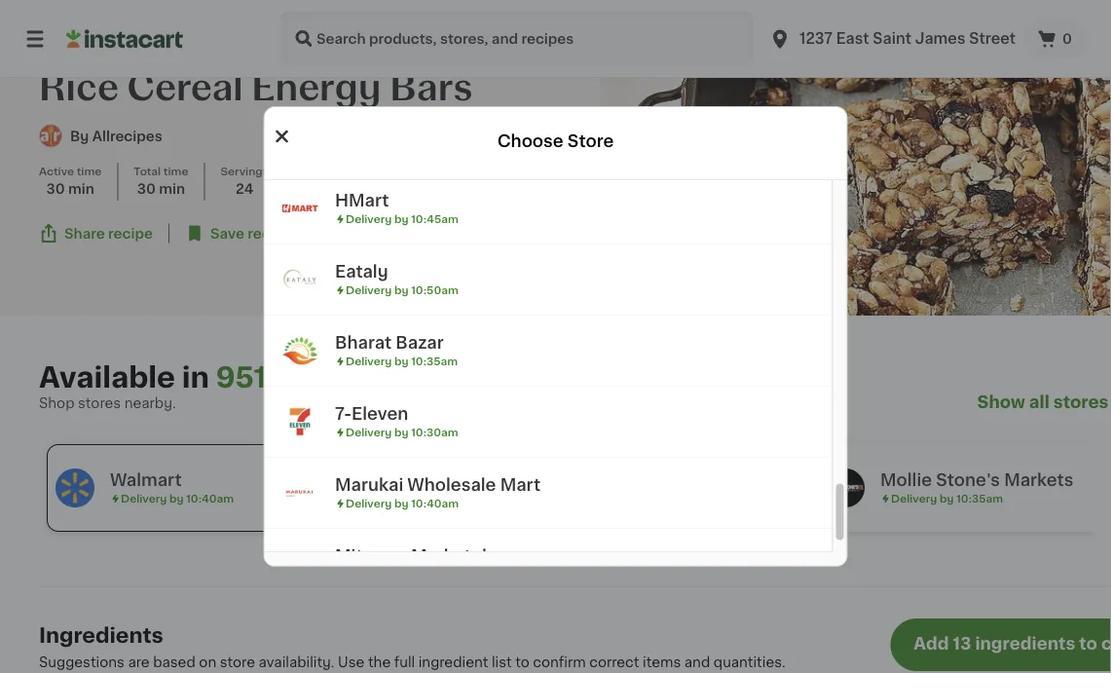 Task type: vqa. For each thing, say whether or not it's contained in the screenshot.


Task type: describe. For each thing, give the bounding box(es) containing it.
quantities.
[[714, 656, 786, 669]]

rice cereal energy bars image
[[600, 0, 1111, 316]]

ingredient
[[419, 656, 488, 669]]

rice
[[39, 71, 119, 105]]

time for active time 30 min
[[77, 166, 102, 177]]

min for total time 30 min
[[159, 182, 185, 196]]

0 button
[[1024, 19, 1088, 58]]

and
[[685, 656, 710, 669]]

delivery for walmart
[[121, 494, 167, 505]]

items
[[643, 656, 681, 669]]

recipe for share recipe
[[108, 227, 153, 241]]

marketplace
[[410, 548, 518, 564]]

servings
[[221, 166, 269, 177]]

eleven
[[351, 406, 408, 422]]

markets
[[1004, 472, 1074, 489]]

bharat bazar image
[[280, 331, 319, 370]]

10:50am
[[411, 285, 458, 296]]

bars
[[390, 71, 473, 105]]

share
[[64, 227, 105, 241]]

delivery by 10:50am
[[345, 285, 458, 296]]

min for active time 30 min
[[68, 182, 94, 196]]

delivery for mollie stone's markets
[[891, 494, 937, 505]]

marukai
[[335, 477, 403, 493]]

show
[[977, 394, 1025, 411]]

save
[[210, 227, 244, 241]]

use
[[338, 656, 365, 669]]

wholesale
[[407, 477, 496, 493]]

ingredients
[[975, 636, 1076, 653]]

available
[[39, 364, 175, 392]]

mollie stone's markets image
[[826, 469, 865, 508]]

share recipe button
[[39, 224, 153, 244]]

show all stores 
[[977, 394, 1111, 411]]

30 for total time 30 min
[[137, 182, 156, 196]]

delivery for marukai wholesale mart
[[345, 498, 391, 509]]

suggestions are based on store availability. use the full ingredient list to confirm correct items and quantities.
[[39, 656, 786, 669]]

delivery by 10:45am
[[345, 214, 458, 225]]

walmart
[[110, 472, 182, 489]]

0 horizontal spatial to
[[515, 656, 530, 669]]

by for bharat bazar
[[394, 356, 408, 367]]

instacart logo image
[[66, 27, 183, 51]]

available in 95116 shop stores nearby.
[[39, 364, 298, 411]]

safeway
[[495, 472, 568, 489]]

add 13 ingredients to c button
[[891, 619, 1111, 672]]

by for marukai wholesale mart
[[394, 498, 408, 509]]

choose
[[497, 133, 564, 150]]

95116
[[216, 364, 298, 392]]

by for mollie stone's markets
[[940, 494, 954, 505]]

confirm
[[533, 656, 586, 669]]

on
[[199, 656, 216, 669]]

0
[[1063, 32, 1072, 46]]

by allrecipes
[[70, 130, 162, 143]]

total time 30 min
[[134, 166, 188, 196]]

recipe for save recipe
[[248, 227, 292, 241]]

rice cereal energy bars
[[39, 71, 473, 105]]

full
[[394, 656, 415, 669]]

bharat
[[335, 335, 391, 351]]

marukai wholesale mart
[[335, 477, 540, 493]]

store
[[220, 656, 255, 669]]

availability.
[[259, 656, 335, 669]]

mart
[[500, 477, 540, 493]]

energy
[[252, 71, 381, 105]]

allrecipes
[[92, 130, 162, 143]]

mitsuwa marketplace link
[[264, 529, 832, 600]]

based
[[153, 656, 196, 669]]

dialog containing choose store
[[263, 106, 848, 600]]

7-eleven
[[335, 406, 408, 422]]

time for total time 30 min
[[163, 166, 188, 177]]

10:35am inside safeway delivery by 10:35am
[[571, 494, 618, 505]]



Task type: locate. For each thing, give the bounding box(es) containing it.
by down safeway
[[554, 494, 568, 505]]

by down marukai
[[394, 498, 408, 509]]

1 recipe from the left
[[108, 227, 153, 241]]

10:35am for safeway
[[957, 494, 1003, 505]]

active time 30 min
[[39, 166, 102, 196]]

shop
[[39, 397, 74, 411]]

10:35am for eataly
[[411, 356, 457, 367]]

delivery
[[345, 214, 391, 225], [345, 285, 391, 296], [345, 356, 391, 367], [345, 427, 391, 438], [121, 494, 167, 505], [505, 494, 552, 505], [891, 494, 937, 505], [345, 498, 391, 509]]

0 vertical spatial delivery by 10:35am
[[345, 356, 457, 367]]

1 horizontal spatial 10:35am
[[571, 494, 618, 505]]

recipe inside button
[[108, 227, 153, 241]]

by down stone's
[[940, 494, 954, 505]]

safeway delivery by 10:35am
[[495, 472, 618, 505]]

stone's
[[936, 472, 1000, 489]]

delivery by 10:30am
[[345, 427, 458, 438]]

c
[[1102, 636, 1111, 653]]

delivery for 7-eleven
[[345, 427, 391, 438]]

10:45am
[[411, 214, 458, 225]]

eataly image
[[280, 260, 319, 299]]

10:35am down mollie stone's markets
[[957, 494, 1003, 505]]

1 vertical spatial to
[[515, 656, 530, 669]]

delivery for eataly
[[345, 285, 391, 296]]

time right total
[[163, 166, 188, 177]]

cereal
[[127, 71, 243, 105]]

delivery by 10:40am down marukai
[[345, 498, 458, 509]]

0 horizontal spatial time
[[77, 166, 102, 177]]

2 recipe from the left
[[248, 227, 292, 241]]

10:35am
[[411, 356, 457, 367], [571, 494, 618, 505], [957, 494, 1003, 505]]

list
[[492, 656, 512, 669]]

2 horizontal spatial 10:35am
[[957, 494, 1003, 505]]

eataly
[[335, 264, 388, 280]]

save recipe button
[[185, 224, 292, 244]]

min inside "total time 30 min"
[[159, 182, 185, 196]]

by left '10:50am'
[[394, 285, 408, 296]]

to right list
[[515, 656, 530, 669]]

2 min from the left
[[159, 182, 185, 196]]

delivery by 10:40am for marukai wholesale mart
[[345, 498, 458, 509]]

mollie
[[880, 472, 932, 489]]

by inside safeway delivery by 10:35am
[[554, 494, 568, 505]]

1 horizontal spatial 10:40am
[[411, 498, 458, 509]]

delivery by 10:35am for bazar
[[345, 356, 457, 367]]

active
[[39, 166, 74, 177]]

30 down total
[[137, 182, 156, 196]]

delivery by 10:35am
[[345, 356, 457, 367], [891, 494, 1003, 505]]

stores right all
[[1054, 394, 1109, 411]]

nearby.
[[124, 397, 176, 411]]

by down eleven
[[394, 427, 408, 438]]

1 horizontal spatial delivery by 10:35am
[[891, 494, 1003, 505]]

delivery down mart
[[505, 494, 552, 505]]

delivery by 10:35am down bharat bazar
[[345, 356, 457, 367]]

min inside active time 30 min
[[68, 182, 94, 196]]

delivery for hmart
[[345, 214, 391, 225]]

1 time from the left
[[77, 166, 102, 177]]

store
[[568, 133, 614, 150]]

1 horizontal spatial min
[[159, 182, 185, 196]]

delivery down eataly
[[345, 285, 391, 296]]

10:40am down marukai wholesale mart
[[411, 498, 458, 509]]

delivery by 10:35am for stone's
[[891, 494, 1003, 505]]

stores inside button
[[1054, 394, 1109, 411]]

delivery by 10:40am
[[121, 494, 234, 505], [345, 498, 458, 509]]

stores
[[1054, 394, 1109, 411], [78, 397, 121, 411]]

delivery down walmart
[[121, 494, 167, 505]]

mitsuwa
[[335, 548, 406, 564]]

by down walmart
[[169, 494, 184, 505]]

the
[[368, 656, 391, 669]]

1 30 from the left
[[46, 182, 65, 196]]

0 horizontal spatial 10:40am
[[186, 494, 234, 505]]

choose store
[[497, 133, 614, 150]]

by for 7-eleven
[[394, 427, 408, 438]]

10:35am down bazar
[[411, 356, 457, 367]]

min
[[68, 182, 94, 196], [159, 182, 185, 196]]

time inside active time 30 min
[[77, 166, 102, 177]]

walmart image
[[56, 469, 94, 508]]

share recipe
[[64, 227, 153, 241]]

by left 10:45am at top left
[[394, 214, 408, 225]]

delivery down 7-eleven
[[345, 427, 391, 438]]

0 horizontal spatial 10:35am
[[411, 356, 457, 367]]

1 horizontal spatial delivery by 10:40am
[[345, 498, 458, 509]]

recipe right save at the left top
[[248, 227, 292, 241]]

2 30 from the left
[[137, 182, 156, 196]]

24
[[236, 182, 254, 196]]

add
[[914, 636, 949, 653]]

by for hmart
[[394, 214, 408, 225]]

delivery by 10:40am inside dialog
[[345, 498, 458, 509]]

add 13 ingredients to c
[[914, 636, 1111, 653]]

by
[[70, 130, 89, 143]]

mitsuwa marketplace
[[335, 548, 518, 564]]

total
[[134, 166, 161, 177]]

1 horizontal spatial to
[[1079, 636, 1098, 653]]

0 horizontal spatial recipe
[[108, 227, 153, 241]]

in
[[182, 364, 209, 392]]

13
[[953, 636, 971, 653]]

10:40am for marukai wholesale mart
[[411, 498, 458, 509]]

delivery down marukai
[[345, 498, 391, 509]]

7 eleven image
[[280, 402, 319, 441]]

7-
[[335, 406, 351, 422]]

delivery down "bharat"
[[345, 356, 391, 367]]

to
[[1079, 636, 1098, 653], [515, 656, 530, 669]]

delivery by 10:40am down walmart
[[121, 494, 234, 505]]

delivery for bharat bazar
[[345, 356, 391, 367]]

min down "active"
[[68, 182, 94, 196]]

1 horizontal spatial stores
[[1054, 394, 1109, 411]]

mollie stone's markets
[[880, 472, 1074, 489]]

10:35am up 'mitsuwa marketplace' link
[[571, 494, 618, 505]]

30 for active time 30 min
[[46, 182, 65, 196]]

marukai wholesale mart image
[[280, 473, 319, 512]]

to left c
[[1079, 636, 1098, 653]]

30
[[46, 182, 65, 196], [137, 182, 156, 196]]

min down total
[[159, 182, 185, 196]]

0 vertical spatial to
[[1079, 636, 1098, 653]]

dialog
[[263, 106, 848, 600]]

30 inside active time 30 min
[[46, 182, 65, 196]]

delivery inside safeway delivery by 10:35am
[[505, 494, 552, 505]]

1 vertical spatial delivery by 10:35am
[[891, 494, 1003, 505]]

hmart image
[[280, 189, 319, 228]]

are
[[128, 656, 150, 669]]

by down bharat bazar
[[394, 356, 408, 367]]

safeway image
[[440, 469, 479, 508]]

to inside button
[[1079, 636, 1098, 653]]

10:30am
[[411, 427, 458, 438]]

10:40am left marukai wholesale mart image
[[186, 494, 234, 505]]

1 min from the left
[[68, 182, 94, 196]]

time right "active"
[[77, 166, 102, 177]]

recipe right share on the left
[[108, 227, 153, 241]]

2 time from the left
[[163, 166, 188, 177]]

hmart
[[335, 192, 389, 209]]

delivery down mollie
[[891, 494, 937, 505]]

bazar
[[395, 335, 443, 351]]

bharat bazar
[[335, 335, 443, 351]]

10:40am
[[186, 494, 234, 505], [411, 498, 458, 509]]

correct
[[589, 656, 639, 669]]

stores inside available in 95116 shop stores nearby.
[[78, 397, 121, 411]]

by for eataly
[[394, 285, 408, 296]]

0 horizontal spatial 30
[[46, 182, 65, 196]]

10:40am for walmart
[[186, 494, 234, 505]]

servings 24
[[221, 166, 269, 196]]

1 horizontal spatial time
[[163, 166, 188, 177]]

0 horizontal spatial min
[[68, 182, 94, 196]]

0 horizontal spatial delivery by 10:40am
[[121, 494, 234, 505]]

0 horizontal spatial delivery by 10:35am
[[345, 356, 457, 367]]

all
[[1029, 394, 1050, 411]]

time inside "total time 30 min"
[[163, 166, 188, 177]]

by
[[394, 214, 408, 225], [394, 285, 408, 296], [394, 356, 408, 367], [394, 427, 408, 438], [169, 494, 184, 505], [554, 494, 568, 505], [940, 494, 954, 505], [394, 498, 408, 509]]

delivery by 10:35am down stone's
[[891, 494, 1003, 505]]

time
[[77, 166, 102, 177], [163, 166, 188, 177]]

1 horizontal spatial 30
[[137, 182, 156, 196]]

save recipe
[[210, 227, 292, 241]]

0 horizontal spatial stores
[[78, 397, 121, 411]]

delivery by 10:40am for walmart
[[121, 494, 234, 505]]

by for walmart
[[169, 494, 184, 505]]

delivery down hmart
[[345, 214, 391, 225]]

1 horizontal spatial recipe
[[248, 227, 292, 241]]

suggestions
[[39, 656, 125, 669]]

30 inside "total time 30 min"
[[137, 182, 156, 196]]

recipe inside button
[[248, 227, 292, 241]]

show all stores button
[[977, 392, 1111, 413]]

30 down "active"
[[46, 182, 65, 196]]

stores down 'available'
[[78, 397, 121, 411]]

95116 button
[[216, 363, 298, 394]]



